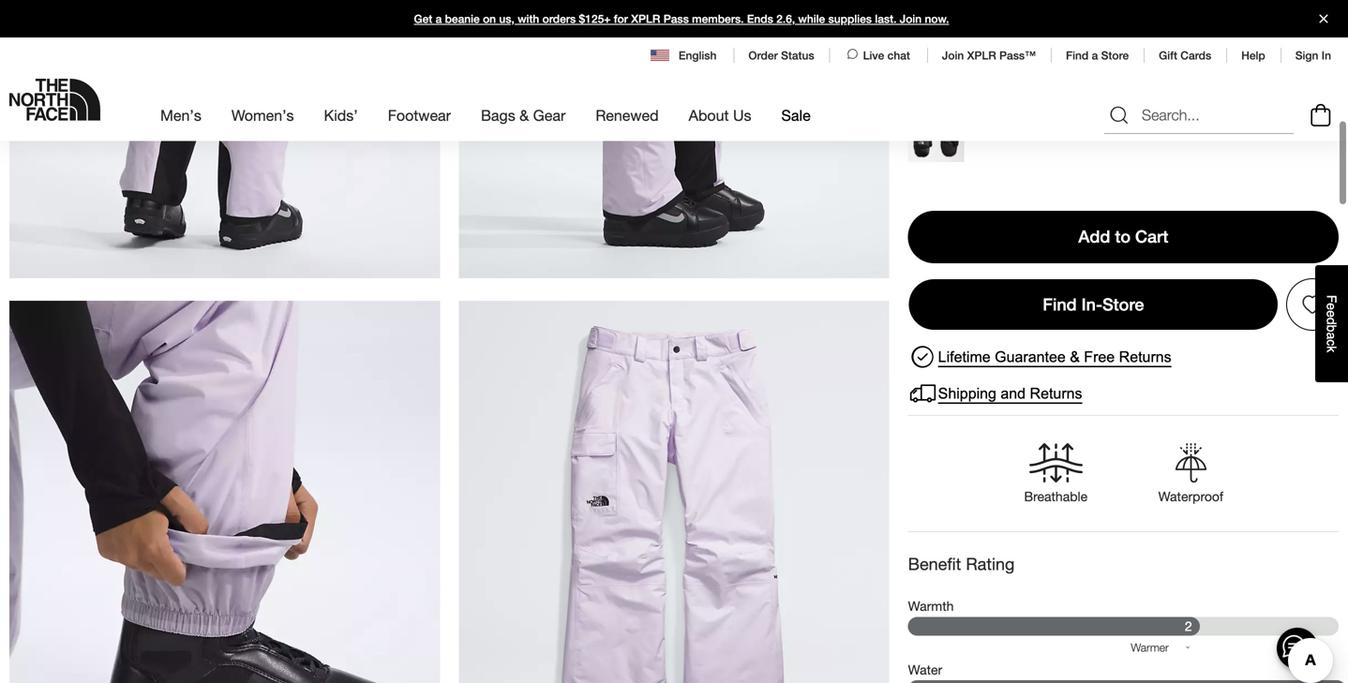 Task type: vqa. For each thing, say whether or not it's contained in the screenshot.
JACKET
no



Task type: locate. For each thing, give the bounding box(es) containing it.
1 horizontal spatial to
[[1115, 227, 1131, 247]]

0 vertical spatial store
[[1101, 49, 1129, 62]]

get a beanie on us, with orders $125+ for xplr pass members. ends 2.6, while supplies last. join now.
[[414, 12, 949, 25]]

store for find in-store
[[1103, 295, 1144, 315]]

about
[[689, 106, 729, 124]]

0 horizontal spatial to
[[1065, 100, 1076, 116]]

0 vertical spatial to
[[1065, 100, 1076, 116]]

0 vertical spatial find
[[1066, 49, 1089, 62]]

a up "add"
[[1092, 49, 1098, 62]]

sale
[[782, 106, 811, 124]]

with
[[518, 12, 539, 25]]

&
[[520, 106, 529, 124], [1070, 349, 1080, 365]]

supplies
[[828, 12, 872, 25]]

lifetime guarantee & free returns
[[938, 349, 1172, 365]]

1 vertical spatial find
[[1043, 295, 1077, 315]]

1 vertical spatial store
[[1103, 295, 1144, 315]]

find left in-
[[1043, 295, 1077, 315]]

ski
[[1215, 100, 1232, 116]]

1 vertical spatial xplr
[[967, 49, 996, 62]]

status
[[781, 49, 814, 62]]

order
[[749, 49, 778, 62]]

& left free
[[1070, 349, 1080, 365]]

1 vertical spatial returns
[[1030, 385, 1082, 402]]

cards
[[1181, 49, 1212, 62]]

live chat button
[[844, 47, 912, 64]]

returns right free
[[1119, 349, 1172, 365]]

footwear link
[[388, 90, 451, 141]]

women's link
[[231, 90, 294, 141]]

1 horizontal spatial returns
[[1119, 349, 1172, 365]]

add to cart
[[1078, 227, 1169, 247]]

chat
[[888, 49, 910, 62]]

find for find in-store
[[1043, 295, 1077, 315]]

us,
[[499, 12, 515, 25]]

d
[[1324, 318, 1339, 325]]

1 vertical spatial join
[[942, 49, 964, 62]]

& left gear
[[520, 106, 529, 124]]

a right get
[[436, 12, 442, 25]]

sign in button
[[1295, 49, 1331, 62]]

e up b
[[1324, 310, 1339, 318]]

the north face home page image
[[9, 79, 100, 121]]

e up "d"
[[1324, 303, 1339, 310]]

1 vertical spatial to
[[1115, 227, 1131, 247]]

warm
[[1049, 666, 1077, 679]]

on
[[483, 12, 496, 25]]

beanie
[[445, 12, 480, 25]]

find for find a store
[[1066, 49, 1089, 62]]

b
[[1324, 325, 1339, 332]]

store for find a store
[[1101, 49, 1129, 62]]

add to cart button
[[908, 211, 1339, 263]]

like
[[1043, 100, 1061, 116]]

search all image
[[1108, 104, 1131, 127]]

kids'
[[324, 106, 358, 124]]

warmer right warm
[[1096, 666, 1136, 679]]

warmer up the warmest
[[1131, 641, 1169, 655]]

to
[[1065, 100, 1076, 116], [1115, 227, 1131, 247]]

0 horizontal spatial a
[[436, 12, 442, 25]]

a for get
[[436, 12, 442, 25]]

and
[[1001, 385, 1026, 402]]

find in-store button
[[908, 278, 1279, 331]]

xplr
[[631, 12, 660, 25], [967, 49, 996, 62]]

1 horizontal spatial &
[[1070, 349, 1080, 365]]

2
[[1185, 619, 1192, 634]]

add
[[1078, 227, 1110, 247]]

close image
[[1312, 15, 1336, 23]]

0 vertical spatial a
[[436, 12, 442, 25]]

1 vertical spatial a
[[1092, 49, 1098, 62]]

pass™
[[999, 49, 1036, 62]]

c
[[1324, 340, 1339, 346]]

0 vertical spatial warmer
[[1131, 641, 1169, 655]]

join right last.
[[900, 12, 922, 25]]

a
[[436, 12, 442, 25], [1092, 49, 1098, 62], [1324, 332, 1339, 340]]

while
[[798, 12, 825, 25]]

returns down lifetime guarantee & free returns
[[1030, 385, 1082, 402]]

shipping and returns
[[938, 385, 1082, 402]]

store left gift
[[1101, 49, 1129, 62]]

0 vertical spatial &
[[520, 106, 529, 124]]

2.6,
[[776, 12, 795, 25]]

sign
[[1295, 49, 1319, 62]]

last.
[[875, 12, 897, 25]]

a inside 'button'
[[1324, 332, 1339, 340]]

1 vertical spatial &
[[1070, 349, 1080, 365]]

would
[[979, 100, 1015, 116]]

e
[[1324, 303, 1339, 310], [1324, 310, 1339, 318]]

2 vertical spatial a
[[1324, 332, 1339, 340]]

renewed link
[[596, 90, 659, 141]]

free
[[1084, 349, 1115, 365]]

find up "add"
[[1066, 49, 1089, 62]]

join down now.
[[942, 49, 964, 62]]

find
[[1066, 49, 1089, 62], [1043, 295, 1077, 315]]

0 horizontal spatial xplr
[[631, 12, 660, 25]]

1 vertical spatial warmer
[[1096, 666, 1136, 679]]

us
[[733, 106, 752, 124]]

cart
[[1135, 227, 1169, 247]]

to right 'add' in the right of the page
[[1115, 227, 1131, 247]]

0 vertical spatial join
[[900, 12, 922, 25]]

join
[[900, 12, 922, 25], [942, 49, 964, 62]]

you
[[1019, 100, 1039, 116]]

2 horizontal spatial a
[[1324, 332, 1339, 340]]

help
[[1242, 49, 1265, 62]]

store inside button
[[1103, 295, 1144, 315]]

about us
[[689, 106, 752, 124]]

a up k
[[1324, 332, 1339, 340]]

1 horizontal spatial xplr
[[967, 49, 996, 62]]

f e e d b a c k
[[1324, 295, 1339, 353]]

live chat
[[863, 49, 910, 62]]

orders
[[543, 12, 576, 25]]

xplr left pass™
[[967, 49, 996, 62]]

to right like
[[1065, 100, 1076, 116]]

find a store link
[[1066, 49, 1129, 62]]

women's montana ski mitts image
[[908, 97, 964, 162]]

1 e from the top
[[1324, 303, 1339, 310]]

for
[[614, 12, 628, 25]]

xplr right for
[[631, 12, 660, 25]]

store up free
[[1103, 295, 1144, 315]]

in-
[[1082, 295, 1103, 315]]

& inside button
[[1070, 349, 1080, 365]]

water
[[908, 662, 942, 678]]

find inside find in-store button
[[1043, 295, 1077, 315]]

guarantee
[[995, 349, 1066, 365]]

warmer
[[1131, 641, 1169, 655], [1096, 666, 1136, 679]]

to inside button
[[1115, 227, 1131, 247]]

breathable
[[1024, 489, 1088, 505]]

select button
[[1274, 97, 1311, 119]]

2 e from the top
[[1324, 310, 1339, 318]]

store
[[1101, 49, 1129, 62], [1103, 295, 1144, 315]]

$125+
[[579, 12, 611, 25]]

1 horizontal spatial a
[[1092, 49, 1098, 62]]

members.
[[692, 12, 744, 25]]

warmest
[[1155, 666, 1198, 679]]



Task type: describe. For each thing, give the bounding box(es) containing it.
0 horizontal spatial join
[[900, 12, 922, 25]]

benefit
[[908, 554, 961, 574]]

women's
[[1105, 100, 1158, 116]]

english
[[679, 49, 717, 62]]

men's link
[[160, 90, 201, 141]]

renewed
[[596, 106, 659, 124]]

mitts?
[[1236, 100, 1270, 116]]

sign in
[[1295, 49, 1331, 62]]

bags
[[481, 106, 515, 124]]

0 horizontal spatial returns
[[1030, 385, 1082, 402]]

pass
[[663, 12, 689, 25]]

find a store
[[1066, 49, 1129, 62]]

bags & gear link
[[481, 90, 566, 141]]

f
[[1324, 295, 1339, 303]]

men's
[[160, 106, 201, 124]]

add
[[1080, 100, 1102, 116]]

footwear
[[388, 106, 451, 124]]

Search search field
[[1104, 97, 1294, 134]]

ends
[[747, 12, 773, 25]]

get
[[414, 12, 432, 25]]

k
[[1324, 346, 1339, 353]]

warmth
[[908, 599, 954, 614]]

join xplr pass™ link
[[942, 49, 1036, 62]]

bags & gear
[[481, 106, 566, 124]]

shipping and returns button
[[908, 379, 1082, 409]]

help link
[[1242, 49, 1265, 62]]

gear
[[533, 106, 566, 124]]

in
[[1322, 49, 1331, 62]]

gift
[[1159, 49, 1178, 62]]

about us link
[[689, 90, 752, 141]]

warmth 2
[[908, 599, 1192, 634]]

0 vertical spatial xplr
[[631, 12, 660, 25]]

lifetime
[[938, 349, 991, 365]]

women's
[[231, 106, 294, 124]]

extras
[[908, 61, 950, 78]]

order status link
[[749, 49, 814, 62]]

rating
[[966, 554, 1015, 574]]

order status
[[749, 49, 814, 62]]

view cart image
[[1306, 101, 1336, 129]]

lifetime guarantee & free returns button
[[908, 342, 1172, 372]]

select
[[1275, 100, 1310, 116]]

join xplr pass™
[[942, 49, 1036, 62]]

f e e d b a c k button
[[1315, 265, 1348, 383]]

english link
[[651, 47, 719, 64]]

would you like to add women's montana ski mitts? select
[[979, 100, 1310, 116]]

now.
[[925, 12, 949, 25]]

benefit rating
[[908, 554, 1015, 574]]

a for find
[[1092, 49, 1098, 62]]

montana
[[1161, 100, 1211, 116]]

gift cards link
[[1159, 49, 1212, 62]]

1 horizontal spatial join
[[942, 49, 964, 62]]

shipping
[[938, 385, 997, 402]]

0 horizontal spatial &
[[520, 106, 529, 124]]

0 vertical spatial returns
[[1119, 349, 1172, 365]]

kids' link
[[324, 90, 358, 141]]

gift cards
[[1159, 49, 1212, 62]]

sale link
[[782, 90, 811, 141]]

get a beanie on us, with orders $125+ for xplr pass members. ends 2.6, while supplies last. join now. link
[[0, 0, 1348, 38]]

find in-store
[[1043, 295, 1144, 315]]



